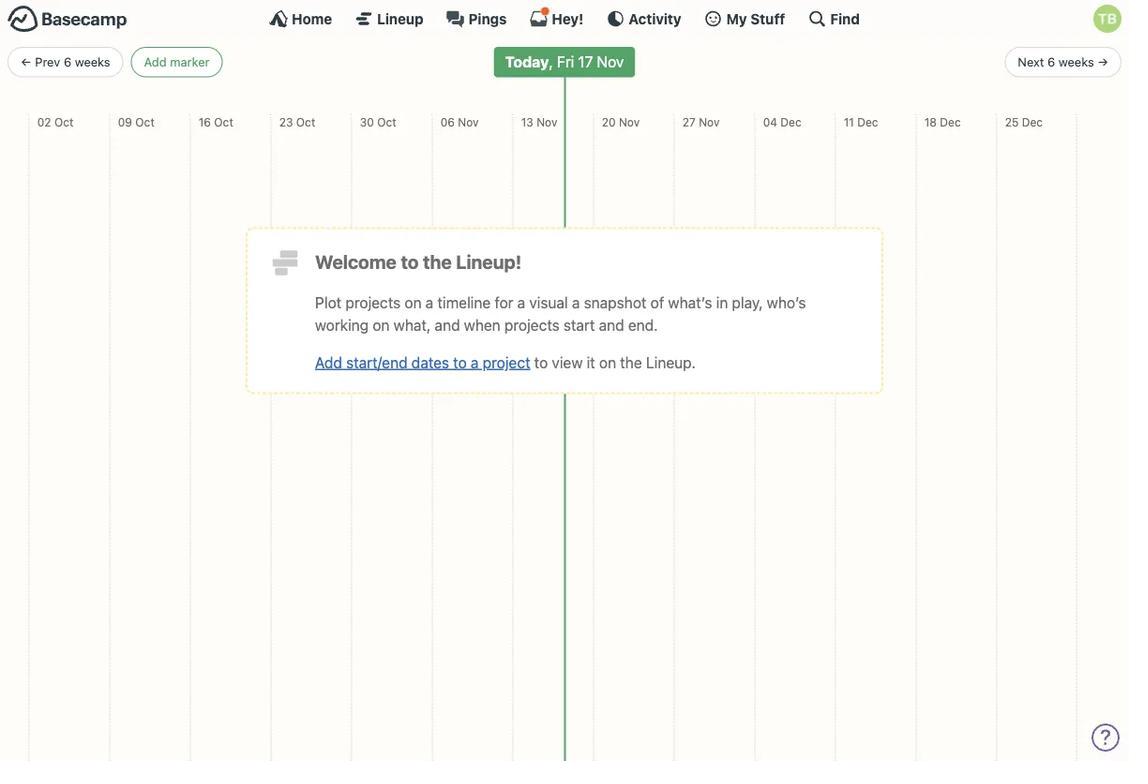 Task type: describe. For each thing, give the bounding box(es) containing it.
0 horizontal spatial to
[[401, 251, 419, 273]]

25 dec
[[1005, 115, 1043, 129]]

dec for 11 dec
[[858, 115, 879, 129]]

add start/end dates to a project link
[[315, 354, 531, 372]]

add marker link
[[131, 47, 223, 77]]

06 nov
[[441, 115, 479, 129]]

1 vertical spatial the
[[620, 354, 642, 372]]

prev
[[35, 55, 60, 69]]

what's
[[668, 294, 712, 312]]

2 vertical spatial on
[[599, 354, 616, 372]]

oct for 09 oct
[[135, 115, 155, 129]]

2 weeks from the left
[[1059, 55, 1095, 69]]

play,
[[732, 294, 763, 312]]

lineup link
[[355, 9, 424, 28]]

in
[[716, 294, 728, 312]]

find button
[[808, 9, 860, 28]]

main element
[[0, 0, 1130, 37]]

pings
[[469, 10, 507, 27]]

0 horizontal spatial projects
[[346, 294, 401, 312]]

30
[[360, 115, 374, 129]]

1 vertical spatial on
[[373, 316, 390, 334]]

marker
[[170, 55, 210, 69]]

nov for 13 nov
[[537, 115, 558, 129]]

home
[[292, 10, 332, 27]]

1 vertical spatial projects
[[505, 316, 560, 334]]

2 and from the left
[[599, 316, 624, 334]]

16 oct
[[199, 115, 233, 129]]

09
[[118, 115, 132, 129]]

lineup.
[[646, 354, 696, 372]]

add for add start/end dates to a project to view it on the lineup.
[[315, 354, 342, 372]]

04 dec
[[763, 115, 802, 129]]

→
[[1098, 55, 1109, 69]]

a right for
[[518, 294, 526, 312]]

0 horizontal spatial the
[[423, 251, 452, 273]]

end.
[[628, 316, 658, 334]]

06
[[441, 115, 455, 129]]

1 and from the left
[[435, 316, 460, 334]]

project
[[483, 354, 531, 372]]

it
[[587, 354, 595, 372]]

02 oct
[[37, 115, 73, 129]]

who's
[[767, 294, 806, 312]]

dec for 25 dec
[[1022, 115, 1043, 129]]

30 oct
[[360, 115, 396, 129]]

home link
[[269, 9, 332, 28]]

plot projects on a timeline for a visual a snapshot of what's in play, who's working on what, and when projects start and end.
[[315, 294, 806, 334]]

23 oct
[[279, 115, 316, 129]]

start/end
[[346, 354, 408, 372]]

nov for 06 nov
[[458, 115, 479, 129]]

2 horizontal spatial to
[[535, 354, 548, 372]]

04
[[763, 115, 778, 129]]

hey! button
[[530, 7, 584, 28]]

13 nov
[[521, 115, 558, 129]]

2 6 from the left
[[1048, 55, 1056, 69]]

oct for 23 oct
[[296, 115, 316, 129]]

find
[[831, 10, 860, 27]]



Task type: vqa. For each thing, say whether or not it's contained in the screenshot.
25 Dec at top
yes



Task type: locate. For each thing, give the bounding box(es) containing it.
add inside add marker link
[[144, 55, 167, 69]]

add for add marker
[[144, 55, 167, 69]]

3 dec from the left
[[940, 115, 961, 129]]

oct right 23 in the left top of the page
[[296, 115, 316, 129]]

1 weeks from the left
[[75, 55, 110, 69]]

23
[[279, 115, 293, 129]]

4 oct from the left
[[296, 115, 316, 129]]

today
[[505, 53, 549, 71]]

2 oct from the left
[[135, 115, 155, 129]]

18 dec
[[925, 115, 961, 129]]

11
[[844, 115, 855, 129]]

6
[[64, 55, 71, 69], [1048, 55, 1056, 69]]

nov for 20 nov
[[619, 115, 640, 129]]

nov right 20
[[619, 115, 640, 129]]

1 6 from the left
[[64, 55, 71, 69]]

a up what,
[[426, 294, 434, 312]]

dec right 25
[[1022, 115, 1043, 129]]

switch accounts image
[[8, 5, 128, 34]]

activity
[[629, 10, 682, 27]]

0 vertical spatial on
[[405, 294, 422, 312]]

a up start
[[572, 294, 580, 312]]

the down 'end.'
[[620, 354, 642, 372]]

6 right next
[[1048, 55, 1056, 69]]

welcome to the lineup!
[[315, 251, 522, 273]]

when
[[464, 316, 501, 334]]

5 oct from the left
[[377, 115, 396, 129]]

welcome
[[315, 251, 397, 273]]

1 oct from the left
[[54, 115, 73, 129]]

weeks left →
[[1059, 55, 1095, 69]]

dec for 18 dec
[[940, 115, 961, 129]]

0 horizontal spatial weeks
[[75, 55, 110, 69]]

4 dec from the left
[[1022, 115, 1043, 129]]

25
[[1005, 115, 1019, 129]]

the
[[423, 251, 452, 273], [620, 354, 642, 372]]

oct for 02 oct
[[54, 115, 73, 129]]

nov right 13
[[537, 115, 558, 129]]

0 horizontal spatial and
[[435, 316, 460, 334]]

←
[[21, 55, 32, 69]]

3 oct from the left
[[214, 115, 233, 129]]

add down working at the top left of page
[[315, 354, 342, 372]]

weeks right the prev
[[75, 55, 110, 69]]

on right "it"
[[599, 354, 616, 372]]

1 horizontal spatial on
[[405, 294, 422, 312]]

timeline
[[438, 294, 491, 312]]

to left view
[[535, 354, 548, 372]]

dec right 04
[[781, 115, 802, 129]]

1 nov from the left
[[458, 115, 479, 129]]

3 nov from the left
[[619, 115, 640, 129]]

and
[[435, 316, 460, 334], [599, 316, 624, 334]]

oct right 30
[[377, 115, 396, 129]]

lineup
[[377, 10, 424, 27]]

27 nov
[[683, 115, 720, 129]]

to
[[401, 251, 419, 273], [453, 354, 467, 372], [535, 354, 548, 372]]

oct right 16
[[214, 115, 233, 129]]

0 vertical spatial add
[[144, 55, 167, 69]]

a left project
[[471, 354, 479, 372]]

dec right 18
[[940, 115, 961, 129]]

2 nov from the left
[[537, 115, 558, 129]]

visual
[[529, 294, 568, 312]]

dec
[[781, 115, 802, 129], [858, 115, 879, 129], [940, 115, 961, 129], [1022, 115, 1043, 129]]

start
[[564, 316, 595, 334]]

1 horizontal spatial add
[[315, 354, 342, 372]]

oct for 16 oct
[[214, 115, 233, 129]]

of
[[651, 294, 664, 312]]

27
[[683, 115, 696, 129]]

1 vertical spatial add
[[315, 354, 342, 372]]

dec for 04 dec
[[781, 115, 802, 129]]

← prev 6 weeks
[[21, 55, 110, 69]]

20
[[602, 115, 616, 129]]

2 horizontal spatial on
[[599, 354, 616, 372]]

projects
[[346, 294, 401, 312], [505, 316, 560, 334]]

1 horizontal spatial the
[[620, 354, 642, 372]]

4 nov from the left
[[699, 115, 720, 129]]

nov for 27 nov
[[699, 115, 720, 129]]

my
[[727, 10, 747, 27]]

and down timeline
[[435, 316, 460, 334]]

oct right 09
[[135, 115, 155, 129]]

0 horizontal spatial on
[[373, 316, 390, 334]]

view
[[552, 354, 583, 372]]

0 vertical spatial the
[[423, 251, 452, 273]]

weeks
[[75, 55, 110, 69], [1059, 55, 1095, 69]]

projects up working at the top left of page
[[346, 294, 401, 312]]

dates
[[412, 354, 449, 372]]

a
[[426, 294, 434, 312], [518, 294, 526, 312], [572, 294, 580, 312], [471, 354, 479, 372]]

plot
[[315, 294, 342, 312]]

next
[[1018, 55, 1045, 69]]

11 dec
[[844, 115, 879, 129]]

oct
[[54, 115, 73, 129], [135, 115, 155, 129], [214, 115, 233, 129], [296, 115, 316, 129], [377, 115, 396, 129]]

add marker
[[144, 55, 210, 69]]

1 dec from the left
[[781, 115, 802, 129]]

my stuff
[[727, 10, 786, 27]]

0 vertical spatial projects
[[346, 294, 401, 312]]

20 nov
[[602, 115, 640, 129]]

on
[[405, 294, 422, 312], [373, 316, 390, 334], [599, 354, 616, 372]]

oct for 30 oct
[[377, 115, 396, 129]]

1 horizontal spatial projects
[[505, 316, 560, 334]]

1 horizontal spatial 6
[[1048, 55, 1056, 69]]

the up timeline
[[423, 251, 452, 273]]

add
[[144, 55, 167, 69], [315, 354, 342, 372]]

6 right the prev
[[64, 55, 71, 69]]

0 horizontal spatial 6
[[64, 55, 71, 69]]

what,
[[394, 316, 431, 334]]

oct right 02
[[54, 115, 73, 129]]

add start/end dates to a project to view it on the lineup.
[[315, 354, 696, 372]]

my stuff button
[[704, 9, 786, 28]]

1 horizontal spatial and
[[599, 316, 624, 334]]

snapshot
[[584, 294, 647, 312]]

to right dates at the top left
[[453, 354, 467, 372]]

18
[[925, 115, 937, 129]]

and down snapshot
[[599, 316, 624, 334]]

02
[[37, 115, 51, 129]]

activity link
[[606, 9, 682, 28]]

lineup!
[[456, 251, 522, 273]]

projects down the visual
[[505, 316, 560, 334]]

working
[[315, 316, 369, 334]]

hey!
[[552, 10, 584, 27]]

to right welcome
[[401, 251, 419, 273]]

1 horizontal spatial weeks
[[1059, 55, 1095, 69]]

16
[[199, 115, 211, 129]]

next 6 weeks →
[[1018, 55, 1109, 69]]

for
[[495, 294, 514, 312]]

stuff
[[751, 10, 786, 27]]

add left marker
[[144, 55, 167, 69]]

2 dec from the left
[[858, 115, 879, 129]]

0 horizontal spatial add
[[144, 55, 167, 69]]

13
[[521, 115, 534, 129]]

1 horizontal spatial to
[[453, 354, 467, 372]]

tim burton image
[[1094, 5, 1122, 33]]

09 oct
[[118, 115, 155, 129]]

dec right '11'
[[858, 115, 879, 129]]

on up what,
[[405, 294, 422, 312]]

on left what,
[[373, 316, 390, 334]]

nov right 27
[[699, 115, 720, 129]]

nov
[[458, 115, 479, 129], [537, 115, 558, 129], [619, 115, 640, 129], [699, 115, 720, 129]]

pings button
[[446, 9, 507, 28]]

nov right '06'
[[458, 115, 479, 129]]



